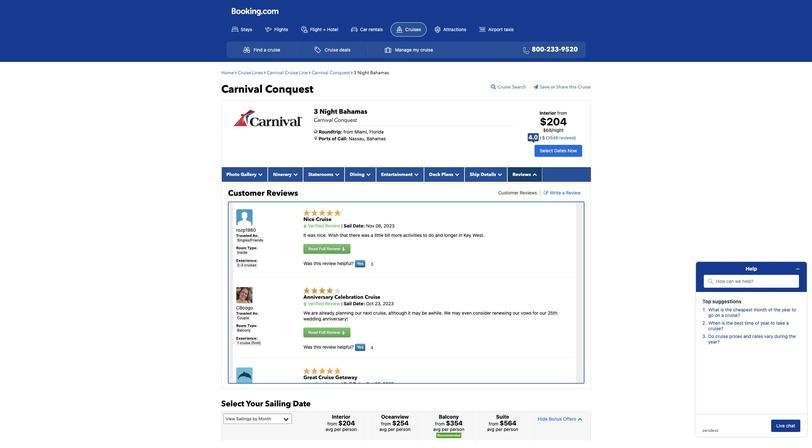 Task type: describe. For each thing, give the bounding box(es) containing it.
experience: 2-3 cruises
[[236, 259, 258, 267]]

experience: for anniversary celebration cruise
[[236, 336, 258, 341]]

this for anniversary celebration cruise
[[314, 345, 322, 350]]

interior from $204 $68 / night
[[540, 110, 568, 133]]

cruise left lines
[[238, 70, 251, 76]]

nice.
[[317, 233, 327, 238]]

per for $254
[[388, 427, 395, 433]]

nice
[[304, 216, 315, 223]]

write a review
[[551, 190, 581, 196]]

suite
[[497, 415, 510, 420]]

per for $354
[[442, 427, 449, 433]]

rozp1980 image
[[236, 210, 253, 226]]

cruises
[[245, 263, 257, 267]]

deck plans
[[430, 172, 454, 178]]

small verified icon image for nice cruise
[[304, 225, 307, 228]]

interior
[[332, 415, 351, 420]]

balcony inside room type: balcony
[[237, 329, 251, 333]]

select for select your sailing date
[[222, 399, 245, 410]]

getaway
[[336, 375, 358, 382]]

bahamas for 3 night bahamas carnival conquest
[[339, 107, 368, 116]]

manage my cruise button
[[378, 43, 441, 56]]

avg for $564
[[488, 427, 495, 433]]

4.0 / 5 ( 3548 reviews )
[[529, 134, 576, 141]]

carnival inside 3 night bahamas carnival conquest
[[314, 117, 333, 124]]

3 for 3 night bahamas
[[354, 70, 357, 76]]

review down wish
[[327, 247, 341, 251]]

cruise left line
[[285, 70, 298, 76]]

celebration
[[335, 294, 364, 301]]

25th
[[548, 310, 558, 316]]

2 we from the left
[[445, 310, 451, 316]]

as: for nice cruise
[[253, 234, 259, 238]]

now
[[568, 148, 578, 154]]

verified for great
[[308, 382, 324, 387]]

| for great
[[342, 382, 343, 387]]

view sailings by month link
[[223, 414, 292, 424]]

awhile.
[[429, 310, 443, 316]]

per for $204
[[335, 427, 342, 433]]

travel menu navigation
[[227, 41, 586, 58]]

3 for 3 night bahamas carnival conquest
[[314, 107, 318, 116]]

sail for anniversary celebration cruise
[[344, 301, 352, 307]]

interior from $204 avg per person
[[326, 415, 357, 433]]

/ inside interior from $204 $68 / night
[[552, 128, 554, 133]]

cruise left search
[[498, 84, 511, 90]]

1 horizontal spatial a
[[371, 233, 374, 238]]

longer
[[445, 233, 458, 238]]

1 our from the left
[[355, 310, 362, 316]]

chevron down image for entertainment
[[413, 172, 419, 177]]

small verified icon image for great cruise getaway
[[304, 383, 307, 387]]

staterooms
[[309, 172, 334, 178]]

review right write
[[567, 190, 581, 196]]

read full review button for celebration
[[304, 328, 351, 338]]

airport taxis link
[[475, 23, 520, 36]]

/ inside 4.0 / 5 ( 3548 reviews )
[[540, 135, 542, 141]]

details
[[481, 172, 497, 178]]

reviews
[[560, 135, 575, 141]]

from for interior from $204 $68 / night
[[558, 110, 568, 116]]

cruise right share
[[578, 84, 591, 90]]

find a cruise
[[254, 47, 281, 53]]

review down anniversary!
[[327, 330, 341, 335]]

interior
[[540, 110, 557, 116]]

$254
[[393, 420, 409, 428]]

vows
[[521, 310, 532, 316]]

chevron down image for ship details
[[497, 172, 503, 177]]

bahamas for 3 night bahamas
[[371, 70, 389, 76]]

booking.com home image
[[232, 7, 279, 16]]

0 horizontal spatial customer
[[228, 188, 265, 199]]

my
[[413, 47, 420, 53]]

traveled for anniversary celebration cruise
[[236, 311, 252, 316]]

verified review link for anniversary
[[304, 301, 340, 307]]

chevron down image for itinerary
[[292, 172, 298, 177]]

room for anniversary celebration cruise
[[236, 324, 247, 328]]

miami,
[[355, 129, 369, 135]]

hide bonus offers
[[538, 417, 577, 422]]

date: for anniversary celebration cruise
[[353, 301, 365, 307]]

| sail date: oct 23, 2023
[[340, 301, 394, 307]]

cruise up next
[[365, 294, 381, 301]]

cruises link
[[391, 22, 427, 37]]

person for $254
[[397, 427, 411, 433]]

ship details button
[[465, 167, 508, 182]]

as: for anniversary celebration cruise
[[253, 311, 259, 316]]

flight + hotel link
[[296, 23, 344, 36]]

sail for great cruise getaway
[[344, 382, 352, 387]]

review right great
[[326, 382, 340, 387]]

1 was from the left
[[308, 233, 316, 238]]

full for anniversary
[[319, 330, 326, 335]]

manage my cruise
[[395, 47, 434, 53]]

great
[[304, 375, 317, 382]]

carnival cruise line link
[[267, 70, 308, 76]]

wedding
[[304, 316, 322, 322]]

chevron up image
[[577, 417, 583, 422]]

cruise deals
[[325, 47, 351, 53]]

06,
[[376, 223, 383, 229]]

room type: balcony
[[236, 324, 258, 333]]

night for 3 night bahamas
[[358, 70, 369, 76]]

small verified icon image for anniversary celebration cruise
[[304, 303, 307, 306]]

by
[[253, 417, 258, 422]]

(first)
[[251, 341, 261, 345]]

verified for anniversary
[[308, 301, 324, 307]]

find
[[254, 47, 263, 53]]

it was nice. wish that there was a little bit more activities to do and longer in key west.
[[304, 233, 485, 238]]

west.
[[473, 233, 485, 238]]

already
[[320, 310, 335, 316]]

offers
[[564, 417, 577, 422]]

key
[[464, 233, 472, 238]]

cboogo image
[[236, 288, 253, 304]]

3548
[[548, 135, 559, 141]]

20,
[[375, 382, 382, 387]]

avg for $354
[[434, 427, 441, 433]]

helpful? for celebration
[[338, 345, 354, 350]]

deck
[[430, 172, 441, 178]]

4.0
[[529, 134, 538, 141]]

cruise lines
[[238, 70, 263, 76]]

was this review helpful? yes for celebration
[[304, 345, 364, 350]]

angle right image for carnival cruise line
[[309, 70, 311, 75]]

this for nice cruise
[[314, 261, 322, 266]]

search
[[513, 84, 527, 90]]

verified review for nice
[[307, 223, 340, 229]]

rozp1980
[[236, 228, 256, 233]]

even
[[462, 310, 472, 316]]

reviews left edit image
[[520, 190, 538, 196]]

bit
[[385, 233, 391, 238]]

cruise inside "travel menu" navigation
[[325, 47, 339, 53]]

2023 for nice cruise
[[384, 223, 395, 229]]

from for balcony from $354 avg per person
[[435, 422, 445, 427]]

2-
[[237, 263, 241, 267]]

from for suite from $564 avg per person
[[489, 422, 499, 427]]

it
[[408, 310, 411, 316]]

read for nice
[[309, 247, 318, 251]]

car rentals
[[361, 26, 383, 32]]

rozp1980 traveled as: singles/friends
[[236, 228, 264, 242]]

carnival conquest main content
[[218, 65, 595, 443]]

cruise lines link
[[238, 70, 263, 76]]

review for cruise
[[323, 261, 336, 266]]

800-233-9520
[[532, 45, 579, 54]]

month
[[259, 417, 271, 422]]

deck plans button
[[424, 167, 465, 182]]

write a review link
[[544, 190, 581, 196]]

+
[[323, 26, 326, 32]]

sail for nice cruise
[[344, 223, 352, 229]]

ports
[[319, 136, 331, 141]]

1 horizontal spatial customer
[[499, 190, 519, 196]]

gallery
[[241, 172, 257, 178]]

flight
[[310, 26, 322, 32]]

4
[[371, 345, 374, 351]]

car
[[361, 26, 368, 32]]

airport
[[489, 26, 503, 32]]

0 vertical spatial this
[[570, 84, 577, 90]]

suite from $564 avg per person
[[488, 415, 519, 433]]

attractions
[[444, 26, 467, 32]]

2 was from the left
[[362, 233, 370, 238]]

entertainment
[[382, 172, 413, 178]]

to
[[424, 233, 428, 238]]

or
[[551, 84, 556, 90]]

carnival down cruise lines link
[[222, 82, 263, 97]]



Task type: vqa. For each thing, say whether or not it's contained in the screenshot.
the Select corresponding to Select          Dates Now
yes



Task type: locate. For each thing, give the bounding box(es) containing it.
dates
[[555, 148, 567, 154]]

2 verified review link from the top
[[304, 301, 340, 307]]

bahamas
[[371, 70, 389, 76], [339, 107, 368, 116], [367, 136, 386, 141]]

type: for anniversary celebration cruise
[[248, 324, 258, 328]]

1 vertical spatial traveled
[[236, 311, 252, 316]]

type: inside the room type: inside
[[248, 246, 258, 250]]

2023 up bit
[[384, 223, 395, 229]]

chevron down image inside "staterooms" dropdown button
[[334, 172, 340, 177]]

per inside "balcony from $354 avg per person"
[[442, 427, 449, 433]]

carnival right lines
[[267, 70, 284, 76]]

person inside "oceanview from $254 avg per person"
[[397, 427, 411, 433]]

angle right image for home
[[235, 70, 237, 75]]

3 inside 3 night bahamas carnival conquest
[[314, 107, 318, 116]]

globe image
[[314, 129, 318, 134]]

read down nice.
[[309, 247, 318, 251]]

2 vertical spatial 2023
[[383, 382, 394, 387]]

1 vertical spatial |
[[342, 301, 343, 307]]

photo gallery
[[227, 172, 257, 178]]

inside
[[237, 251, 248, 255]]

1 vertical spatial review
[[323, 345, 336, 350]]

was right it
[[308, 233, 316, 238]]

0 vertical spatial was this review helpful? yes
[[304, 261, 364, 266]]

1 horizontal spatial angle right image
[[351, 70, 353, 75]]

chevron down image inside photo gallery dropdown button
[[257, 172, 263, 177]]

was for anniversary
[[304, 345, 313, 350]]

your
[[246, 399, 263, 410]]

0 vertical spatial experience:
[[236, 259, 258, 263]]

a right write
[[563, 190, 565, 196]]

1 vertical spatial oct
[[367, 382, 374, 387]]

2 review from the top
[[323, 345, 336, 350]]

as: down cboogo
[[253, 311, 259, 316]]

select your sailing date
[[222, 399, 311, 410]]

0 vertical spatial carnival conquest
[[312, 70, 350, 76]]

1 angle right image from the left
[[264, 70, 266, 75]]

balcony from $354 avg per person
[[434, 415, 465, 433]]

per inside "oceanview from $254 avg per person"
[[388, 427, 395, 433]]

1 type: from the top
[[248, 246, 258, 250]]

experience: inside 'experience: 1 cruise (first)'
[[236, 336, 258, 341]]

1 horizontal spatial balcony
[[439, 415, 459, 420]]

great cruise getaway
[[304, 375, 358, 382]]

0 vertical spatial small verified icon image
[[304, 225, 307, 228]]

from down suite
[[489, 422, 499, 427]]

1 vertical spatial bahamas
[[339, 107, 368, 116]]

1 vertical spatial as:
[[253, 311, 259, 316]]

are
[[312, 310, 318, 316]]

2 verified review from the top
[[307, 301, 340, 307]]

0 vertical spatial was
[[304, 261, 313, 266]]

sail up planning
[[344, 301, 352, 307]]

2 vertical spatial small verified icon image
[[304, 383, 307, 387]]

carnival conquest
[[312, 70, 350, 76], [222, 82, 314, 97]]

cruise right 1
[[240, 341, 250, 345]]

sailings
[[237, 417, 252, 422]]

from inside "oceanview from $254 avg per person"
[[382, 422, 391, 427]]

read full review button for cruise
[[304, 244, 351, 254]]

2 may from the left
[[452, 310, 461, 316]]

home link
[[222, 70, 234, 76]]

traveled for nice cruise
[[236, 234, 252, 238]]

1 horizontal spatial $204
[[540, 115, 568, 128]]

1 angle right image from the left
[[235, 70, 237, 75]]

| for nice
[[342, 223, 343, 229]]

0 vertical spatial balcony
[[237, 329, 251, 333]]

1 vertical spatial $204
[[339, 420, 355, 428]]

of
[[332, 136, 337, 141]]

4 person from the left
[[504, 427, 519, 433]]

cruises
[[406, 26, 421, 32]]

1 experience: from the top
[[236, 259, 258, 263]]

1 vertical spatial was this review helpful? yes
[[304, 345, 364, 350]]

0 vertical spatial yes
[[357, 262, 364, 266]]

anniversary celebration cruise
[[304, 294, 381, 301]]

$204 inside interior from $204 $68 / night
[[540, 115, 568, 128]]

chevron down image inside dining dropdown button
[[365, 172, 371, 177]]

1 vertical spatial small verified icon image
[[304, 303, 307, 306]]

0 horizontal spatial angle right image
[[264, 70, 266, 75]]

2 vertical spatial verified review
[[307, 382, 340, 387]]

2 read full review button from the top
[[304, 328, 351, 338]]

1 vertical spatial yes
[[357, 345, 364, 350]]

0 horizontal spatial balcony
[[237, 329, 251, 333]]

verified review link for great
[[304, 382, 340, 387]]

2 horizontal spatial a
[[563, 190, 565, 196]]

1 vertical spatial a
[[563, 190, 565, 196]]

chevron down image left entertainment
[[365, 172, 371, 177]]

oceanview
[[382, 415, 409, 420]]

2 helpful? from the top
[[338, 345, 354, 350]]

date: up there
[[353, 223, 365, 229]]

little
[[375, 233, 384, 238]]

per down suite
[[496, 427, 503, 433]]

1 vertical spatial select
[[222, 399, 245, 410]]

1 horizontal spatial night
[[358, 70, 369, 76]]

3 verified review link from the top
[[304, 382, 340, 387]]

from inside interior from $204 $68 / night
[[558, 110, 568, 116]]

2 verified from the top
[[308, 301, 324, 307]]

from
[[558, 110, 568, 116], [344, 129, 354, 135], [328, 422, 338, 427], [382, 422, 391, 427], [435, 422, 445, 427], [489, 422, 499, 427]]

0 vertical spatial verified review link
[[304, 223, 340, 229]]

read for anniversary
[[309, 330, 318, 335]]

1 verified from the top
[[308, 223, 324, 229]]

3 our from the left
[[540, 310, 547, 316]]

full down wedding
[[319, 330, 326, 335]]

room inside the room type: inside
[[236, 246, 247, 250]]

verified review for great
[[307, 382, 340, 387]]

yes for cruise
[[357, 262, 364, 266]]

select          dates now
[[541, 148, 578, 154]]

select down (
[[541, 148, 554, 154]]

3 night bahamas carnival conquest
[[314, 107, 368, 124]]

1 verified review link from the top
[[304, 223, 340, 229]]

musicgrrl71 image
[[236, 368, 253, 384]]

edit image
[[544, 191, 549, 195]]

/ left 5
[[540, 135, 542, 141]]

1 vertical spatial yes button
[[355, 344, 366, 352]]

verified up nice.
[[308, 223, 324, 229]]

1 horizontal spatial cruise
[[268, 47, 281, 53]]

cruise,
[[374, 310, 388, 316]]

carnival cruise line
[[267, 70, 308, 76]]

night
[[554, 128, 564, 133]]

0 vertical spatial bahamas
[[371, 70, 389, 76]]

select inside select          dates now link
[[541, 148, 554, 154]]

night inside 3 night bahamas carnival conquest
[[320, 107, 338, 116]]

1 sail from the top
[[344, 223, 352, 229]]

may left even
[[452, 310, 461, 316]]

0 horizontal spatial a
[[264, 47, 267, 53]]

helpful? for cruise
[[338, 261, 354, 266]]

consider
[[474, 310, 492, 316]]

from inside interior from $204 avg per person
[[328, 422, 338, 427]]

from left $354
[[435, 422, 445, 427]]

stays link
[[227, 23, 258, 36]]

person down suite
[[504, 427, 519, 433]]

2 vertical spatial verified review link
[[304, 382, 340, 387]]

2 read from the top
[[309, 330, 318, 335]]

2 horizontal spatial cruise
[[421, 47, 434, 53]]

date
[[293, 399, 311, 410]]

a
[[264, 47, 267, 53], [563, 190, 565, 196], [371, 233, 374, 238]]

a for write
[[563, 190, 565, 196]]

1 yes button from the top
[[355, 261, 366, 268]]

cboogo traveled as: couple
[[236, 306, 259, 320]]

1 vertical spatial read full review
[[309, 330, 342, 335]]

2 vertical spatial sail
[[344, 382, 352, 387]]

was for nice
[[304, 261, 313, 266]]

bahamas inside 3 night bahamas carnival conquest
[[339, 107, 368, 116]]

yes button for cruise
[[355, 261, 366, 268]]

hotel
[[327, 26, 339, 32]]

3 sail from the top
[[344, 382, 352, 387]]

3 night bahamas
[[354, 70, 389, 76]]

chevron down image inside deck plans dropdown button
[[454, 172, 460, 177]]

2 full from the top
[[319, 330, 326, 335]]

chevron down image right ship
[[497, 172, 503, 177]]

from down oceanview
[[382, 422, 391, 427]]

date: left "20,"
[[353, 382, 365, 387]]

3
[[354, 70, 357, 76], [314, 107, 318, 116], [371, 261, 374, 267], [241, 263, 244, 267]]

carnival conquest down lines
[[222, 82, 314, 97]]

1 vertical spatial full
[[319, 330, 326, 335]]

small verified icon image down anniversary
[[304, 303, 307, 306]]

0 horizontal spatial may
[[412, 310, 421, 316]]

sail left "20,"
[[344, 382, 352, 387]]

cboogo
[[236, 306, 253, 311]]

$204 for interior from $204 avg per person
[[339, 420, 355, 428]]

may right it
[[412, 310, 421, 316]]

line
[[299, 70, 308, 76]]

1 helpful? from the top
[[338, 261, 354, 266]]

sail up 'that'
[[344, 223, 352, 229]]

customer down photo gallery dropdown button
[[228, 188, 265, 199]]

3 per from the left
[[442, 427, 449, 433]]

select for select          dates now
[[541, 148, 554, 154]]

hide bonus offers link
[[532, 414, 590, 425]]

avg inside "balcony from $354 avg per person"
[[434, 427, 441, 433]]

1 vertical spatial this
[[314, 261, 322, 266]]

activities
[[404, 233, 422, 238]]

0 vertical spatial helpful?
[[338, 261, 354, 266]]

traveled inside "rozp1980 traveled as: singles/friends"
[[236, 234, 252, 238]]

traveled inside the cboogo traveled as: couple
[[236, 311, 252, 316]]

2 vertical spatial this
[[314, 345, 322, 350]]

cruise search
[[498, 84, 527, 90]]

avg inside interior from $204 avg per person
[[326, 427, 333, 433]]

full
[[319, 247, 326, 251], [319, 330, 326, 335]]

type:
[[248, 246, 258, 250], [248, 324, 258, 328]]

traveled up couple
[[236, 311, 252, 316]]

2 sail from the top
[[344, 301, 352, 307]]

0 vertical spatial 2023
[[384, 223, 395, 229]]

angle right image
[[264, 70, 266, 75], [351, 70, 353, 75]]

angle right image
[[235, 70, 237, 75], [309, 70, 311, 75]]

from up ports of call: nassau, bahamas
[[344, 129, 354, 135]]

3 small verified icon image from the top
[[304, 383, 307, 387]]

1 vertical spatial date:
[[353, 301, 365, 307]]

1 vertical spatial balcony
[[439, 415, 459, 420]]

room up the inside
[[236, 246, 247, 250]]

cruise right my
[[421, 47, 434, 53]]

1 read full review from the top
[[309, 247, 342, 251]]

carnival cruise line image
[[233, 109, 303, 127]]

chevron up image
[[532, 172, 538, 177]]

1 horizontal spatial customer reviews
[[499, 190, 538, 196]]

800-233-9520 link
[[521, 45, 579, 55]]

1 yes from the top
[[357, 262, 364, 266]]

chevron down image inside itinerary dropdown button
[[292, 172, 298, 177]]

0 vertical spatial as:
[[253, 234, 259, 238]]

write
[[551, 190, 562, 196]]

night up roundtrip:
[[320, 107, 338, 116]]

more
[[392, 233, 402, 238]]

2 read full review from the top
[[309, 330, 342, 335]]

from for oceanview from $254 avg per person
[[382, 422, 391, 427]]

0 horizontal spatial cruise
[[240, 341, 250, 345]]

1 was this review helpful? yes from the top
[[304, 261, 364, 266]]

0 vertical spatial type:
[[248, 246, 258, 250]]

2 vertical spatial bahamas
[[367, 136, 386, 141]]

avg inside "oceanview from $254 avg per person"
[[380, 427, 387, 433]]

2 as: from the top
[[253, 311, 259, 316]]

1 vertical spatial conquest
[[265, 82, 314, 97]]

itinerary
[[273, 172, 292, 178]]

cruise right great
[[319, 375, 334, 382]]

room for nice cruise
[[236, 246, 247, 250]]

1 vertical spatial verified
[[308, 301, 324, 307]]

chevron down image left deck
[[413, 172, 419, 177]]

verified review link up nice.
[[304, 223, 340, 229]]

chevron down image left the dining
[[334, 172, 340, 177]]

cruise inside dropdown button
[[421, 47, 434, 53]]

cruise left deals
[[325, 47, 339, 53]]

avg for $254
[[380, 427, 387, 433]]

1 vertical spatial read
[[309, 330, 318, 335]]

search image
[[492, 84, 498, 89]]

1 vertical spatial verified review
[[307, 301, 340, 307]]

was down it
[[304, 261, 313, 266]]

1 vertical spatial room
[[236, 324, 247, 328]]

verified for nice
[[308, 223, 324, 229]]

3 verified from the top
[[308, 382, 324, 387]]

2 traveled from the top
[[236, 311, 252, 316]]

small verified icon image
[[304, 225, 307, 228], [304, 303, 307, 306], [304, 383, 307, 387]]

2 angle right image from the left
[[351, 70, 353, 75]]

chevron down image inside entertainment dropdown button
[[413, 172, 419, 177]]

read full review button down anniversary!
[[304, 328, 351, 338]]

night for 3 night bahamas carnival conquest
[[320, 107, 338, 116]]

from inside suite from $564 avg per person
[[489, 422, 499, 427]]

anniversary!
[[323, 316, 348, 322]]

car rentals link
[[346, 23, 389, 36]]

0 vertical spatial room
[[236, 246, 247, 250]]

share
[[557, 84, 569, 90]]

chevron down image for deck plans
[[454, 172, 460, 177]]

0 vertical spatial verified
[[308, 223, 324, 229]]

2 oct from the top
[[367, 382, 374, 387]]

carnival
[[267, 70, 284, 76], [312, 70, 329, 76], [222, 82, 263, 97], [314, 117, 333, 124]]

cruise inside 'experience: 1 cruise (first)'
[[240, 341, 250, 345]]

1 | from the top
[[342, 223, 343, 229]]

2 experience: from the top
[[236, 336, 258, 341]]

verified up date
[[308, 382, 324, 387]]

cruise search link
[[492, 84, 533, 90]]

2 vertical spatial a
[[371, 233, 374, 238]]

4 chevron down image from the left
[[454, 172, 460, 177]]

a inside 'link'
[[264, 47, 267, 53]]

verified review link for nice
[[304, 223, 340, 229]]

0 horizontal spatial night
[[320, 107, 338, 116]]

recommended image
[[437, 433, 462, 439]]

1 avg from the left
[[326, 427, 333, 433]]

2 vertical spatial date:
[[353, 382, 365, 387]]

angle right image right lines
[[264, 70, 266, 75]]

verified review
[[307, 223, 340, 229], [307, 301, 340, 307], [307, 382, 340, 387]]

0 vertical spatial read full review
[[309, 247, 342, 251]]

cruise for my
[[421, 47, 434, 53]]

cruise for a
[[268, 47, 281, 53]]

2 yes from the top
[[357, 345, 364, 350]]

verified review up nice.
[[307, 223, 340, 229]]

carnival conquest link
[[312, 70, 351, 76]]

1 horizontal spatial chevron down image
[[413, 172, 419, 177]]

read full review for cruise
[[309, 247, 342, 251]]

1 oct from the top
[[367, 301, 374, 307]]

angle right image left 3 night bahamas
[[351, 70, 353, 75]]

yes down there
[[357, 262, 364, 266]]

2 date: from the top
[[353, 301, 365, 307]]

0 vertical spatial date:
[[353, 223, 365, 229]]

1 we from the left
[[304, 310, 310, 316]]

2 small verified icon image from the top
[[304, 303, 307, 306]]

1 horizontal spatial our
[[513, 310, 520, 316]]

chevron down image for photo gallery
[[257, 172, 263, 177]]

from for roundtrip: from miami, florida
[[344, 129, 354, 135]]

1 date: from the top
[[353, 223, 365, 229]]

1 vertical spatial helpful?
[[338, 345, 354, 350]]

reviews down itinerary
[[267, 188, 298, 199]]

2 was from the top
[[304, 345, 313, 350]]

person inside "balcony from $354 avg per person"
[[450, 427, 465, 433]]

dining
[[350, 172, 365, 178]]

1 horizontal spatial was
[[362, 233, 370, 238]]

person for $204
[[343, 427, 357, 433]]

experience: up "cruises"
[[236, 259, 258, 263]]

paper plane image
[[534, 85, 540, 89]]

oct for getaway
[[367, 382, 374, 387]]

map marker image
[[315, 136, 317, 141]]

find a cruise link
[[237, 43, 288, 56]]

2 chevron down image from the left
[[292, 172, 298, 177]]

1 read from the top
[[309, 247, 318, 251]]

date: for great cruise getaway
[[353, 382, 365, 387]]

as: inside "rozp1980 traveled as: singles/friends"
[[253, 234, 259, 238]]

$204 for interior from $204 $68 / night
[[540, 115, 568, 128]]

2 was this review helpful? yes from the top
[[304, 345, 364, 350]]

chevron down image left itinerary
[[257, 172, 263, 177]]

1 vertical spatial carnival conquest
[[222, 82, 314, 97]]

3 avg from the left
[[434, 427, 441, 433]]

person down interior
[[343, 427, 357, 433]]

chevron down image inside ship details dropdown button
[[497, 172, 503, 177]]

was this review helpful? yes for cruise
[[304, 261, 364, 266]]

select
[[541, 148, 554, 154], [222, 399, 245, 410]]

angle right image for lines
[[264, 70, 266, 75]]

yes left the 4
[[357, 345, 364, 350]]

read full review down anniversary!
[[309, 330, 342, 335]]

reviews inside dropdown button
[[513, 172, 532, 178]]

date: for nice cruise
[[353, 223, 365, 229]]

4 avg from the left
[[488, 427, 495, 433]]

manage
[[395, 47, 412, 53]]

1 as: from the top
[[253, 234, 259, 238]]

1 person from the left
[[343, 427, 357, 433]]

5 chevron down image from the left
[[497, 172, 503, 177]]

in
[[459, 233, 463, 238]]

| up planning
[[342, 301, 343, 307]]

balcony inside "balcony from $354 avg per person"
[[439, 415, 459, 420]]

1 horizontal spatial we
[[445, 310, 451, 316]]

carnival up roundtrip:
[[314, 117, 333, 124]]

review down anniversary!
[[323, 345, 336, 350]]

3 chevron down image from the left
[[334, 172, 340, 177]]

customer reviews down gallery
[[228, 188, 298, 199]]

our left next
[[355, 310, 362, 316]]

2023 for great cruise getaway
[[383, 382, 394, 387]]

was
[[304, 261, 313, 266], [304, 345, 313, 350]]

experience: up 1
[[236, 336, 258, 341]]

0 vertical spatial a
[[264, 47, 267, 53]]

1 vertical spatial verified review link
[[304, 301, 340, 307]]

read full review for celebration
[[309, 330, 342, 335]]

per down interior
[[335, 427, 342, 433]]

2 type: from the top
[[248, 324, 258, 328]]

ship details
[[470, 172, 497, 178]]

review up wish
[[326, 223, 340, 229]]

2023 for anniversary celebration cruise
[[383, 301, 394, 307]]

0 horizontal spatial angle right image
[[235, 70, 237, 75]]

date: up next
[[353, 301, 365, 307]]

person up "recommended" image
[[450, 427, 465, 433]]

our right for
[[540, 310, 547, 316]]

verified review for anniversary
[[307, 301, 340, 307]]

helpful? down 'that'
[[338, 261, 354, 266]]

0 vertical spatial conquest
[[330, 70, 350, 76]]

person for $354
[[450, 427, 465, 433]]

select up view on the left of the page
[[222, 399, 245, 410]]

$204 inside interior from $204 avg per person
[[339, 420, 355, 428]]

helpful? left the 4
[[338, 345, 354, 350]]

yes for celebration
[[357, 345, 364, 350]]

0 vertical spatial full
[[319, 247, 326, 251]]

flights
[[274, 26, 288, 32]]

type: for nice cruise
[[248, 246, 258, 250]]

$354
[[446, 420, 463, 428]]

carnival right line
[[312, 70, 329, 76]]

2 person from the left
[[397, 427, 411, 433]]

sailing
[[265, 399, 291, 410]]

stays
[[241, 26, 252, 32]]

3 | from the top
[[342, 382, 343, 387]]

cruise for 1
[[240, 341, 250, 345]]

1 chevron down image from the left
[[365, 172, 371, 177]]

was down wedding
[[304, 345, 313, 350]]

avg inside suite from $564 avg per person
[[488, 427, 495, 433]]

0 vertical spatial |
[[342, 223, 343, 229]]

type: inside room type: balcony
[[248, 324, 258, 328]]

per inside interior from $204 avg per person
[[335, 427, 342, 433]]

oct for cruise
[[367, 301, 374, 307]]

lines
[[252, 70, 263, 76]]

2 chevron down image from the left
[[413, 172, 419, 177]]

per for $564
[[496, 427, 503, 433]]

ship
[[470, 172, 480, 178]]

read full review down nice.
[[309, 247, 342, 251]]

2 vertical spatial verified
[[308, 382, 324, 387]]

balcony
[[237, 329, 251, 333], [439, 415, 459, 420]]

from inside "balcony from $354 avg per person"
[[435, 422, 445, 427]]

chevron down image
[[257, 172, 263, 177], [292, 172, 298, 177], [334, 172, 340, 177], [454, 172, 460, 177], [497, 172, 503, 177]]

from for interior from $204 avg per person
[[328, 422, 338, 427]]

we are already planning our next cruise, although it may be awhile. we may even consider renewing our vows for our 25th wedding anniversary!
[[304, 310, 558, 322]]

avg down oceanview
[[380, 427, 387, 433]]

1 vertical spatial experience:
[[236, 336, 258, 341]]

1 small verified icon image from the top
[[304, 225, 307, 228]]

1 read full review button from the top
[[304, 244, 351, 254]]

0 vertical spatial oct
[[367, 301, 374, 307]]

chevron down image for staterooms
[[334, 172, 340, 177]]

1 vertical spatial /
[[540, 135, 542, 141]]

person for $564
[[504, 427, 519, 433]]

reviews up customer reviews link
[[513, 172, 532, 178]]

traveled down rozp1980
[[236, 234, 252, 238]]

chevron down image
[[365, 172, 371, 177], [413, 172, 419, 177]]

2 yes button from the top
[[355, 344, 366, 352]]

1 verified review from the top
[[307, 223, 340, 229]]

as: inside the cboogo traveled as: couple
[[253, 311, 259, 316]]

0 horizontal spatial /
[[540, 135, 542, 141]]

angle right image for conquest
[[351, 70, 353, 75]]

1 vertical spatial type:
[[248, 324, 258, 328]]

0 horizontal spatial chevron down image
[[365, 172, 371, 177]]

0 vertical spatial review
[[323, 261, 336, 266]]

roundtrip: from miami, florida
[[319, 129, 384, 135]]

1 review from the top
[[323, 261, 336, 266]]

0 vertical spatial yes button
[[355, 261, 366, 268]]

a for find
[[264, 47, 267, 53]]

3 for 3
[[371, 261, 374, 267]]

2 per from the left
[[388, 427, 395, 433]]

1 chevron down image from the left
[[257, 172, 263, 177]]

flights link
[[260, 23, 294, 36]]

avg for $204
[[326, 427, 333, 433]]

verified review link up already
[[304, 301, 340, 307]]

(
[[547, 135, 548, 141]]

cruise inside 'link'
[[268, 47, 281, 53]]

customer
[[228, 188, 265, 199], [499, 190, 519, 196]]

this down wedding
[[314, 345, 322, 350]]

2 angle right image from the left
[[309, 70, 311, 75]]

wish
[[328, 233, 339, 238]]

0 vertical spatial read
[[309, 247, 318, 251]]

room inside room type: balcony
[[236, 324, 247, 328]]

1 may from the left
[[412, 310, 421, 316]]

$204
[[540, 115, 568, 128], [339, 420, 355, 428]]

was
[[308, 233, 316, 238], [362, 233, 370, 238]]

| for anniversary
[[342, 301, 343, 307]]

1 vertical spatial sail
[[344, 301, 352, 307]]

experience: for nice cruise
[[236, 259, 258, 263]]

cruise right nice
[[316, 216, 332, 223]]

2 our from the left
[[513, 310, 520, 316]]

2 vertical spatial conquest
[[335, 117, 357, 124]]

this right share
[[570, 84, 577, 90]]

our
[[355, 310, 362, 316], [513, 310, 520, 316], [540, 310, 547, 316]]

read full review button down nice.
[[304, 244, 351, 254]]

0 horizontal spatial was
[[308, 233, 316, 238]]

0 horizontal spatial our
[[355, 310, 362, 316]]

person inside suite from $564 avg per person
[[504, 427, 519, 433]]

1 was from the top
[[304, 261, 313, 266]]

conquest up roundtrip: from miami, florida
[[335, 117, 357, 124]]

3 date: from the top
[[353, 382, 365, 387]]

sail
[[344, 223, 352, 229], [344, 301, 352, 307], [344, 382, 352, 387]]

2023 right "20,"
[[383, 382, 394, 387]]

reviews
[[513, 172, 532, 178], [267, 188, 298, 199], [520, 190, 538, 196]]

conquest down cruise deals at left
[[330, 70, 350, 76]]

from right interior
[[558, 110, 568, 116]]

2 avg from the left
[[380, 427, 387, 433]]

chevron down image for dining
[[365, 172, 371, 177]]

4 per from the left
[[496, 427, 503, 433]]

2 horizontal spatial our
[[540, 310, 547, 316]]

0 horizontal spatial customer reviews
[[228, 188, 298, 199]]

review for celebration
[[323, 345, 336, 350]]

yes button for celebration
[[355, 344, 366, 352]]

verified review up already
[[307, 301, 340, 307]]

person inside interior from $204 avg per person
[[343, 427, 357, 433]]

0 horizontal spatial select
[[222, 399, 245, 410]]

avg down interior
[[326, 427, 333, 433]]

3 verified review from the top
[[307, 382, 340, 387]]

this down nice.
[[314, 261, 322, 266]]

3 inside experience: 2-3 cruises
[[241, 263, 244, 267]]

conquest inside 3 night bahamas carnival conquest
[[335, 117, 357, 124]]

type: down singles/friends
[[248, 246, 258, 250]]

1 full from the top
[[319, 247, 326, 251]]

2 room from the top
[[236, 324, 247, 328]]

full for nice
[[319, 247, 326, 251]]

small verified icon image down nice
[[304, 225, 307, 228]]

review up already
[[326, 301, 340, 307]]

a right the find
[[264, 47, 267, 53]]

2 | from the top
[[342, 301, 343, 307]]

0 vertical spatial sail
[[344, 223, 352, 229]]

a left little
[[371, 233, 374, 238]]

cruise
[[268, 47, 281, 53], [421, 47, 434, 53], [240, 341, 250, 345]]

1 room from the top
[[236, 246, 247, 250]]

per inside suite from $564 avg per person
[[496, 427, 503, 433]]

carnival conquest down cruise deals link at top
[[312, 70, 350, 76]]

conquest down carnival cruise line
[[265, 82, 314, 97]]

call:
[[338, 136, 348, 141]]

0 vertical spatial traveled
[[236, 234, 252, 238]]

3 person from the left
[[450, 427, 465, 433]]

type: down couple
[[248, 324, 258, 328]]

nassau,
[[349, 136, 366, 141]]

1 per from the left
[[335, 427, 342, 433]]

1 traveled from the top
[[236, 234, 252, 238]]

0 vertical spatial night
[[358, 70, 369, 76]]

1 horizontal spatial /
[[552, 128, 554, 133]]



